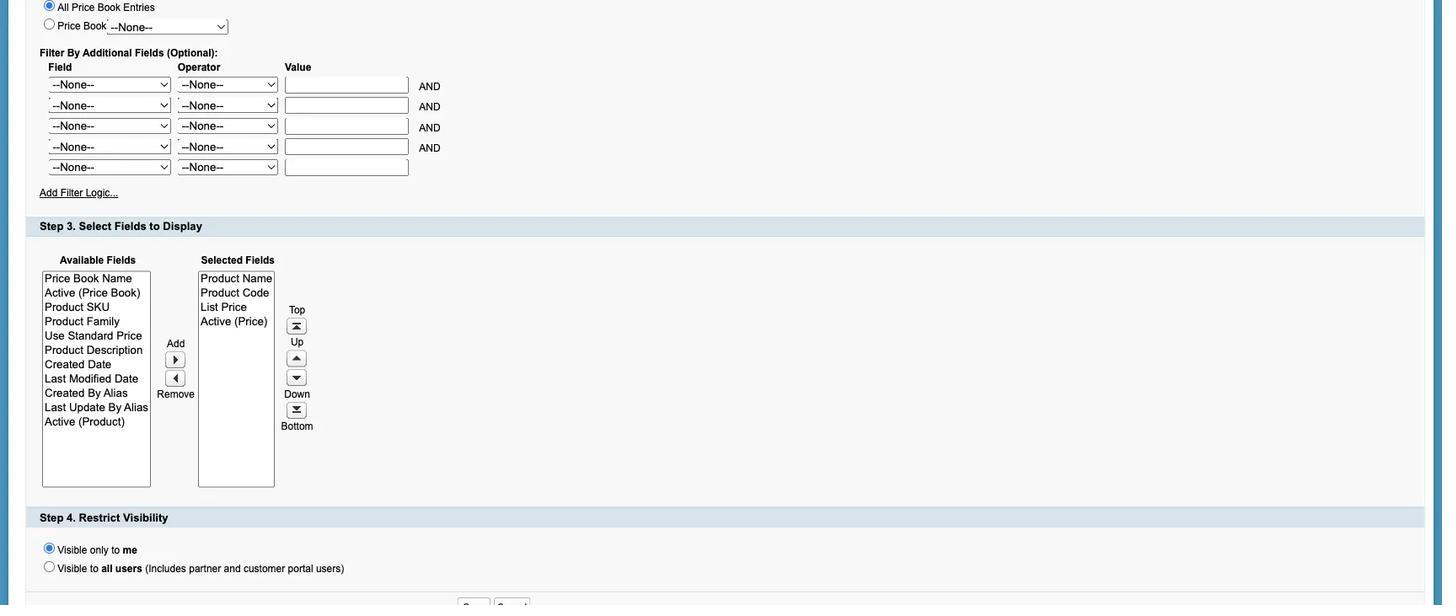 Task type: describe. For each thing, give the bounding box(es) containing it.
fields right select
[[115, 220, 146, 233]]

1 and from the top
[[419, 81, 441, 92]]

price book
[[58, 21, 107, 32]]

add for add
[[167, 338, 185, 349]]

visible only to me
[[58, 545, 137, 556]]

visible to all users (includes partner and customer portal users)
[[58, 563, 344, 575]]

Price Book radio
[[44, 19, 55, 30]]

me
[[123, 545, 137, 556]]

step for step 4. restrict visibility
[[40, 512, 64, 524]]

customer
[[244, 563, 285, 575]]

1 vertical spatial book
[[83, 21, 107, 32]]

3 and from the top
[[419, 122, 441, 134]]

1 vertical spatial filter
[[60, 188, 83, 199]]

all
[[101, 563, 113, 575]]

0 vertical spatial price
[[72, 2, 95, 13]]

add for add filter logic...
[[40, 188, 58, 199]]

All Price Book Entries radio
[[44, 0, 55, 11]]

filter by additional fields (optional):
[[40, 47, 218, 59]]

bottom image
[[287, 402, 307, 419]]

top
[[289, 304, 305, 316]]

1 vertical spatial to
[[111, 545, 120, 556]]

4.
[[67, 512, 76, 524]]

step for step 3. select fields to display
[[40, 220, 64, 233]]

and
[[224, 563, 241, 575]]

display
[[163, 220, 202, 233]]

add filter logic... link
[[40, 188, 118, 199]]

down image
[[287, 370, 307, 387]]

visible for visible only to me
[[58, 545, 87, 556]]

fields right selected
[[246, 255, 275, 266]]

visibility
[[123, 512, 168, 524]]

restrict
[[79, 512, 120, 524]]

up
[[291, 337, 304, 348]]

select
[[79, 220, 111, 233]]

down
[[284, 389, 310, 400]]

users)
[[316, 563, 344, 575]]

remove image
[[165, 371, 186, 388]]



Task type: locate. For each thing, give the bounding box(es) containing it.
(includes
[[145, 563, 186, 575]]

add
[[40, 188, 58, 199], [167, 338, 185, 349]]

available fields
[[60, 255, 136, 266]]

to left display
[[150, 220, 160, 233]]

field
[[48, 61, 72, 73]]

None text field
[[285, 77, 409, 94], [285, 139, 409, 156], [285, 159, 409, 177], [285, 77, 409, 94], [285, 139, 409, 156], [285, 159, 409, 177]]

step 3. select fields to display
[[40, 220, 202, 233]]

filter
[[40, 47, 64, 59], [60, 188, 83, 199]]

remove
[[157, 389, 195, 400]]

step
[[40, 220, 64, 233], [40, 512, 64, 524]]

visible for visible to all users (includes partner and customer portal users)
[[58, 563, 87, 575]]

step 4. restrict visibility
[[40, 512, 168, 524]]

price down "all" on the left top of page
[[58, 21, 81, 32]]

3.
[[67, 220, 76, 233]]

None submit
[[458, 598, 491, 605], [494, 598, 531, 605], [458, 598, 491, 605], [494, 598, 531, 605]]

selected fields
[[201, 255, 275, 266]]

available
[[60, 255, 104, 266]]

None text field
[[285, 97, 409, 115], [285, 118, 409, 135], [285, 97, 409, 115], [285, 118, 409, 135]]

4 and from the top
[[419, 143, 441, 154]]

book
[[98, 2, 121, 13], [83, 21, 107, 32]]

bottom
[[281, 421, 313, 433]]

price
[[72, 2, 95, 13], [58, 21, 81, 32]]

fields right additional
[[135, 47, 164, 59]]

to left the me
[[111, 545, 120, 556]]

value
[[285, 61, 311, 73]]

2 visible from the top
[[58, 563, 87, 575]]

to
[[150, 220, 160, 233], [111, 545, 120, 556], [90, 563, 98, 575]]

2 horizontal spatial to
[[150, 220, 160, 233]]

portal
[[288, 563, 313, 575]]

all price book entries
[[58, 2, 155, 13]]

by
[[67, 47, 80, 59]]

2 step from the top
[[40, 512, 64, 524]]

and
[[419, 81, 441, 92], [419, 102, 441, 113], [419, 122, 441, 134], [419, 143, 441, 154]]

0 vertical spatial visible
[[58, 545, 87, 556]]

fields
[[135, 47, 164, 59], [115, 220, 146, 233], [107, 255, 136, 266], [246, 255, 275, 266]]

entries
[[123, 2, 155, 13]]

only
[[90, 545, 109, 556]]

add image
[[165, 352, 186, 369]]

additional
[[83, 47, 132, 59]]

to left all
[[90, 563, 98, 575]]

users
[[115, 563, 142, 575]]

1 vertical spatial price
[[58, 21, 81, 32]]

add filter logic...
[[40, 188, 118, 199]]

1 vertical spatial add
[[167, 338, 185, 349]]

1 horizontal spatial to
[[111, 545, 120, 556]]

2 vertical spatial to
[[90, 563, 98, 575]]

0 vertical spatial to
[[150, 220, 160, 233]]

top image
[[287, 318, 307, 335]]

0 vertical spatial filter
[[40, 47, 64, 59]]

1 vertical spatial step
[[40, 512, 64, 524]]

1 vertical spatial visible
[[58, 563, 87, 575]]

up image
[[287, 351, 307, 368]]

1 visible from the top
[[58, 545, 87, 556]]

add up add icon
[[167, 338, 185, 349]]

filter up field
[[40, 47, 64, 59]]

(optional):
[[167, 47, 218, 59]]

visible
[[58, 545, 87, 556], [58, 563, 87, 575]]

filter left "logic..."
[[60, 188, 83, 199]]

selected
[[201, 255, 243, 266]]

None radio
[[44, 562, 55, 573]]

visible down 'visible only to me'
[[58, 563, 87, 575]]

visible left only
[[58, 545, 87, 556]]

1 step from the top
[[40, 220, 64, 233]]

2 and from the top
[[419, 102, 441, 113]]

0 vertical spatial add
[[40, 188, 58, 199]]

logic...
[[86, 188, 118, 199]]

add left "logic..."
[[40, 188, 58, 199]]

operator
[[178, 61, 220, 73]]

1 horizontal spatial add
[[167, 338, 185, 349]]

fields down step 3. select fields to display
[[107, 255, 136, 266]]

None radio
[[44, 543, 55, 554]]

step left 4.
[[40, 512, 64, 524]]

0 vertical spatial step
[[40, 220, 64, 233]]

0 horizontal spatial add
[[40, 188, 58, 199]]

partner
[[189, 563, 221, 575]]

step left the 3.
[[40, 220, 64, 233]]

all
[[58, 2, 69, 13]]

0 vertical spatial book
[[98, 2, 121, 13]]

0 horizontal spatial to
[[90, 563, 98, 575]]

book down all price book entries
[[83, 21, 107, 32]]

price up price book
[[72, 2, 95, 13]]

book left the entries
[[98, 2, 121, 13]]



Task type: vqa. For each thing, say whether or not it's contained in the screenshot.
tables
no



